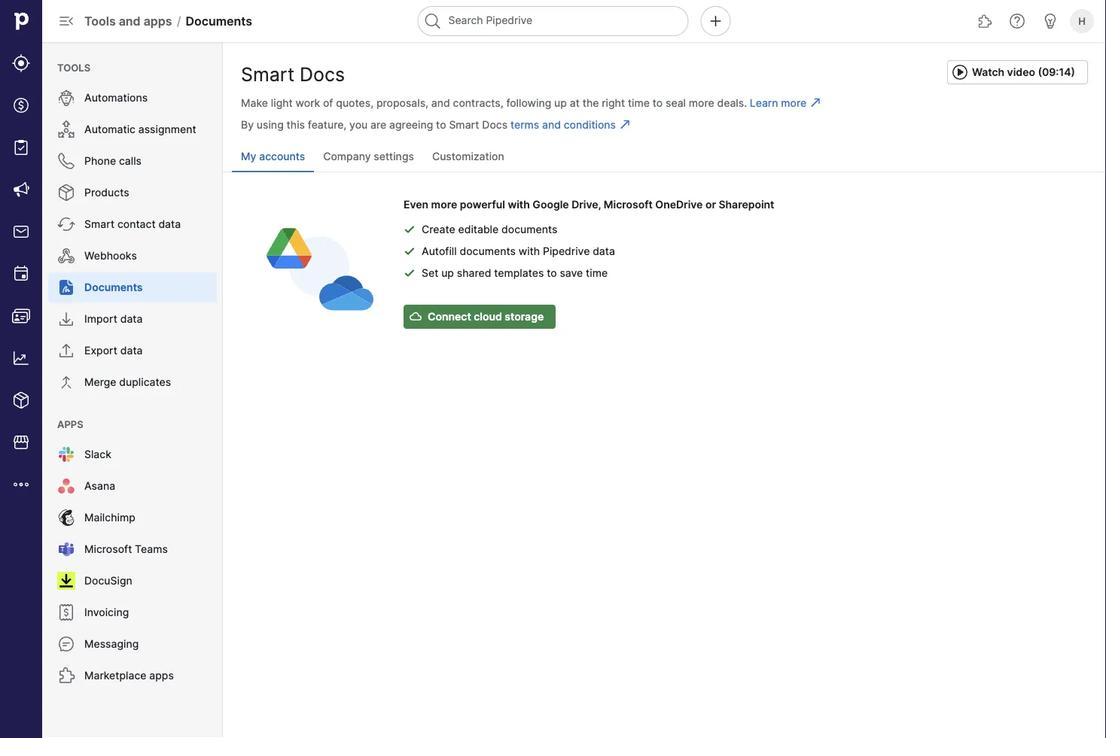 Task type: vqa. For each thing, say whether or not it's contained in the screenshot.
1st Made from the left
no



Task type: locate. For each thing, give the bounding box(es) containing it.
0 vertical spatial smart
[[241, 63, 294, 86]]

quick add image
[[707, 12, 725, 30]]

microsoft teams link
[[48, 535, 217, 565]]

1 horizontal spatial microsoft
[[604, 198, 653, 211]]

color undefined image for mailchimp
[[57, 509, 75, 527]]

slack link
[[48, 440, 217, 470]]

save
[[560, 267, 583, 279]]

color undefined image left 'phone'
[[57, 152, 75, 170]]

up
[[554, 96, 567, 109], [441, 267, 454, 279]]

documents up 'autofill documents with pipedrive data'
[[502, 223, 558, 236]]

5 color undefined image from the top
[[57, 572, 75, 590]]

2 color undefined image from the top
[[57, 310, 75, 328]]

right
[[602, 96, 625, 109]]

color undefined image inside smart contact data link
[[57, 215, 75, 233]]

0 horizontal spatial to
[[436, 118, 446, 131]]

1 vertical spatial to
[[436, 118, 446, 131]]

shared
[[457, 267, 491, 279]]

color primary image right learn more
[[810, 97, 822, 109]]

docs down make light work of quotes, proposals, and contracts, following up at the right time to seal more deals.
[[482, 118, 508, 131]]

color positive image
[[404, 223, 416, 235], [404, 267, 416, 279]]

set up shared templates to save time
[[422, 267, 608, 279]]

1 horizontal spatial color primary image
[[810, 97, 822, 109]]

sales assistant image
[[1042, 12, 1060, 30]]

7 color undefined image from the top
[[57, 342, 75, 360]]

1 vertical spatial documents
[[84, 281, 143, 294]]

color positive image for create
[[404, 223, 416, 235]]

following
[[506, 96, 551, 109]]

projects image
[[12, 139, 30, 157]]

0 vertical spatial tools
[[84, 14, 116, 28]]

microsoft teams
[[84, 543, 168, 556]]

time right save at the top right of page
[[586, 267, 608, 279]]

5 color undefined image from the top
[[57, 247, 75, 265]]

(09:14)
[[1038, 66, 1075, 79]]

color undefined image inside messaging "link"
[[57, 636, 75, 654]]

learn more link
[[750, 96, 822, 109]]

1 color undefined image from the top
[[57, 89, 75, 107]]

1 vertical spatial color positive image
[[404, 267, 416, 279]]

0 vertical spatial documents
[[502, 223, 558, 236]]

0 horizontal spatial microsoft
[[84, 543, 132, 556]]

color undefined image inside marketplace apps link
[[57, 667, 75, 685]]

0 horizontal spatial up
[[441, 267, 454, 279]]

documents right /
[[186, 14, 252, 28]]

documents up import data
[[84, 281, 143, 294]]

2 horizontal spatial smart
[[449, 118, 479, 131]]

watch video (09:14)
[[972, 66, 1075, 79]]

color primary inverted image
[[407, 311, 425, 323]]

color positive image left set
[[404, 267, 416, 279]]

phone
[[84, 155, 116, 168]]

company settings
[[323, 150, 414, 163]]

or
[[706, 198, 716, 211]]

smart down contracts,
[[449, 118, 479, 131]]

export data
[[84, 345, 143, 357]]

smart
[[241, 63, 294, 86], [449, 118, 479, 131], [84, 218, 115, 231]]

invoicing
[[84, 607, 129, 619]]

more up create
[[431, 198, 457, 211]]

h button
[[1067, 6, 1097, 36]]

connect cloud storage
[[428, 311, 544, 323]]

customization
[[432, 150, 504, 163]]

color undefined image right 'sales inbox' image
[[57, 215, 75, 233]]

2 horizontal spatial more
[[781, 96, 807, 109]]

1 vertical spatial apps
[[149, 670, 174, 683]]

contracts,
[[453, 96, 504, 109]]

0 horizontal spatial documents
[[84, 281, 143, 294]]

products
[[84, 186, 129, 199]]

documents link
[[48, 273, 217, 303]]

microsoft
[[604, 198, 653, 211], [84, 543, 132, 556]]

color undefined image left the messaging
[[57, 636, 75, 654]]

menu
[[0, 0, 42, 739], [42, 42, 223, 739]]

color primary image inside terms and conditions "link"
[[619, 119, 631, 131]]

color undefined image inside merge duplicates "link"
[[57, 374, 75, 392]]

smart up make
[[241, 63, 294, 86]]

make
[[241, 96, 268, 109]]

to right "agreeing"
[[436, 118, 446, 131]]

mailchimp link
[[48, 503, 217, 533]]

mailchimp
[[84, 512, 135, 525]]

apps
[[144, 14, 172, 28], [149, 670, 174, 683]]

smart contact data link
[[48, 209, 217, 239]]

up right set
[[441, 267, 454, 279]]

color undefined image
[[57, 215, 75, 233], [57, 310, 75, 328], [57, 374, 75, 392], [57, 477, 75, 496], [57, 572, 75, 590], [57, 604, 75, 622]]

color undefined image left invoicing
[[57, 604, 75, 622]]

color undefined image left "marketplace"
[[57, 667, 75, 685]]

3 color undefined image from the top
[[57, 374, 75, 392]]

0 vertical spatial documents
[[186, 14, 252, 28]]

11 color undefined image from the top
[[57, 636, 75, 654]]

proposals,
[[376, 96, 428, 109]]

merge
[[84, 376, 116, 389]]

0 vertical spatial color positive image
[[404, 223, 416, 235]]

2 color positive image from the top
[[404, 267, 416, 279]]

1 horizontal spatial documents
[[186, 14, 252, 28]]

apps down messaging "link"
[[149, 670, 174, 683]]

1 vertical spatial documents
[[460, 245, 516, 258]]

1 vertical spatial and
[[431, 96, 450, 109]]

1 vertical spatial color primary image
[[619, 119, 631, 131]]

color undefined image inside import data link
[[57, 310, 75, 328]]

color undefined image for slack
[[57, 446, 75, 464]]

deals image
[[12, 96, 30, 114]]

2 vertical spatial and
[[542, 118, 561, 131]]

0 horizontal spatial color primary image
[[619, 119, 631, 131]]

marketplace image
[[12, 434, 30, 452]]

feature,
[[308, 118, 347, 131]]

color positive image up color positive image
[[404, 223, 416, 235]]

color undefined image right 'activities' image
[[57, 279, 75, 297]]

assignment
[[138, 123, 196, 136]]

color undefined image down 'apps'
[[57, 446, 75, 464]]

work
[[296, 96, 320, 109]]

1 color undefined image from the top
[[57, 215, 75, 233]]

and left /
[[119, 14, 141, 28]]

color positive image for set
[[404, 267, 416, 279]]

import data link
[[48, 304, 217, 334]]

color undefined image inside slack link
[[57, 446, 75, 464]]

with left google
[[508, 198, 530, 211]]

1 horizontal spatial up
[[554, 96, 567, 109]]

color positive image
[[404, 245, 416, 257]]

menu containing automations
[[42, 42, 223, 739]]

tools inside menu
[[57, 62, 90, 73]]

color undefined image inside documents link
[[57, 279, 75, 297]]

even
[[404, 198, 429, 211]]

webhooks
[[84, 250, 137, 262]]

color undefined image left mailchimp
[[57, 509, 75, 527]]

color undefined image left products
[[57, 184, 75, 202]]

color undefined image left asana
[[57, 477, 75, 496]]

1 horizontal spatial and
[[431, 96, 450, 109]]

to
[[653, 96, 663, 109], [436, 118, 446, 131], [547, 267, 557, 279]]

color undefined image inside the "asana" link
[[57, 477, 75, 496]]

1 vertical spatial tools
[[57, 62, 90, 73]]

color primary image down right
[[619, 119, 631, 131]]

documents down the create editable documents
[[460, 245, 516, 258]]

0 horizontal spatial more
[[431, 198, 457, 211]]

1 vertical spatial time
[[586, 267, 608, 279]]

more
[[689, 96, 714, 109], [781, 96, 807, 109], [431, 198, 457, 211]]

color undefined image
[[57, 89, 75, 107], [57, 120, 75, 139], [57, 152, 75, 170], [57, 184, 75, 202], [57, 247, 75, 265], [57, 279, 75, 297], [57, 342, 75, 360], [57, 446, 75, 464], [57, 509, 75, 527], [57, 541, 75, 559], [57, 636, 75, 654], [57, 667, 75, 685]]

color undefined image left webhooks
[[57, 247, 75, 265]]

documents
[[502, 223, 558, 236], [460, 245, 516, 258]]

10 color undefined image from the top
[[57, 541, 75, 559]]

more right learn
[[781, 96, 807, 109]]

color undefined image inside the invoicing link
[[57, 604, 75, 622]]

1 color positive image from the top
[[404, 223, 416, 235]]

2 horizontal spatial and
[[542, 118, 561, 131]]

1 vertical spatial up
[[441, 267, 454, 279]]

0 horizontal spatial and
[[119, 14, 141, 28]]

tools right menu toggle image
[[84, 14, 116, 28]]

1 horizontal spatial more
[[689, 96, 714, 109]]

and up "agreeing"
[[431, 96, 450, 109]]

documents
[[186, 14, 252, 28], [84, 281, 143, 294]]

and for tools
[[119, 14, 141, 28]]

settings
[[374, 150, 414, 163]]

this
[[287, 118, 305, 131]]

smart down products
[[84, 218, 115, 231]]

color undefined image inside the docusign link
[[57, 572, 75, 590]]

are
[[371, 118, 387, 131]]

color primary image
[[810, 97, 822, 109], [619, 119, 631, 131]]

quick help image
[[1008, 12, 1026, 30]]

data right the pipedrive
[[593, 245, 615, 258]]

light
[[271, 96, 293, 109]]

color undefined image inside mailchimp link
[[57, 509, 75, 527]]

4 color undefined image from the top
[[57, 184, 75, 202]]

color undefined image right deals image
[[57, 89, 75, 107]]

1 vertical spatial microsoft
[[84, 543, 132, 556]]

color undefined image left 'automatic'
[[57, 120, 75, 139]]

import
[[84, 313, 117, 326]]

drive,
[[572, 198, 601, 211]]

0 vertical spatial and
[[119, 14, 141, 28]]

deals.
[[717, 96, 747, 109]]

to left save at the top right of page
[[547, 267, 557, 279]]

6 color undefined image from the top
[[57, 604, 75, 622]]

color undefined image inside the automatic assignment link
[[57, 120, 75, 139]]

3 color undefined image from the top
[[57, 152, 75, 170]]

0 vertical spatial color primary image
[[810, 97, 822, 109]]

color undefined image left import
[[57, 310, 75, 328]]

smart contact data
[[84, 218, 181, 231]]

2 vertical spatial to
[[547, 267, 557, 279]]

my accounts
[[241, 150, 305, 163]]

tools for tools and apps / documents
[[84, 14, 116, 28]]

sales inbox image
[[12, 223, 30, 241]]

docs up of
[[300, 63, 345, 86]]

color undefined image inside the products link
[[57, 184, 75, 202]]

powerful
[[460, 198, 505, 211]]

color undefined image left microsoft teams on the left bottom of the page
[[57, 541, 75, 559]]

with up templates
[[519, 245, 540, 258]]

data right import
[[120, 313, 143, 326]]

color primary image inside learn more link
[[810, 97, 822, 109]]

of
[[323, 96, 333, 109]]

0 horizontal spatial docs
[[300, 63, 345, 86]]

more image
[[12, 476, 30, 494]]

microsoft up docusign
[[84, 543, 132, 556]]

up left at
[[554, 96, 567, 109]]

12 color undefined image from the top
[[57, 667, 75, 685]]

data right contact on the left top
[[158, 218, 181, 231]]

learn more
[[750, 96, 807, 109]]

to left seal
[[653, 96, 663, 109]]

color undefined image inside phone calls "link"
[[57, 152, 75, 170]]

color undefined image for documents
[[57, 279, 75, 297]]

tools
[[84, 14, 116, 28], [57, 62, 90, 73]]

color undefined image for asana
[[57, 477, 75, 496]]

Search Pipedrive field
[[418, 6, 689, 36]]

0 horizontal spatial smart
[[84, 218, 115, 231]]

tools down menu toggle image
[[57, 62, 90, 73]]

docs
[[300, 63, 345, 86], [482, 118, 508, 131]]

using
[[257, 118, 284, 131]]

color undefined image left 'export'
[[57, 342, 75, 360]]

color undefined image inside microsoft teams link
[[57, 541, 75, 559]]

0 vertical spatial up
[[554, 96, 567, 109]]

connect cloud storage button
[[404, 305, 556, 329]]

color undefined image left merge
[[57, 374, 75, 392]]

automatic
[[84, 123, 136, 136]]

6 color undefined image from the top
[[57, 279, 75, 297]]

set
[[422, 267, 439, 279]]

asana
[[84, 480, 115, 493]]

time right right
[[628, 96, 650, 109]]

smart inside menu
[[84, 218, 115, 231]]

1 horizontal spatial to
[[547, 267, 557, 279]]

messaging
[[84, 638, 139, 651]]

color undefined image left docusign
[[57, 572, 75, 590]]

color undefined image inside automations link
[[57, 89, 75, 107]]

1 horizontal spatial time
[[628, 96, 650, 109]]

and right terms
[[542, 118, 561, 131]]

microsoft right drive,
[[604, 198, 653, 211]]

4 color undefined image from the top
[[57, 477, 75, 496]]

more right seal
[[689, 96, 714, 109]]

8 color undefined image from the top
[[57, 446, 75, 464]]

9 color undefined image from the top
[[57, 509, 75, 527]]

color undefined image inside export data link
[[57, 342, 75, 360]]

2 horizontal spatial to
[[653, 96, 663, 109]]

duplicates
[[119, 376, 171, 389]]

color undefined image inside webhooks link
[[57, 247, 75, 265]]

2 color undefined image from the top
[[57, 120, 75, 139]]

apps left /
[[144, 14, 172, 28]]

0 vertical spatial apps
[[144, 14, 172, 28]]

my
[[241, 150, 256, 163]]

company
[[323, 150, 371, 163]]

1 horizontal spatial docs
[[482, 118, 508, 131]]

1 horizontal spatial smart
[[241, 63, 294, 86]]

autofill
[[422, 245, 457, 258]]

phone calls link
[[48, 146, 217, 176]]

0 horizontal spatial time
[[586, 267, 608, 279]]

color undefined image for invoicing
[[57, 604, 75, 622]]

2 vertical spatial smart
[[84, 218, 115, 231]]



Task type: describe. For each thing, give the bounding box(es) containing it.
quotes,
[[336, 96, 374, 109]]

automations
[[84, 91, 148, 104]]

autofill documents with pipedrive data
[[422, 245, 615, 258]]

color undefined image for products
[[57, 184, 75, 202]]

0 vertical spatial microsoft
[[604, 198, 653, 211]]

1 vertical spatial with
[[519, 245, 540, 258]]

color undefined image for automatic assignment
[[57, 120, 75, 139]]

agreeing
[[389, 118, 433, 131]]

contacts image
[[12, 307, 30, 325]]

sharepoint
[[719, 198, 775, 211]]

pipedrive
[[543, 245, 590, 258]]

merge duplicates
[[84, 376, 171, 389]]

templates
[[494, 267, 544, 279]]

color undefined image for webhooks
[[57, 247, 75, 265]]

accounts
[[259, 150, 305, 163]]

tools and apps / documents
[[84, 14, 252, 28]]

webhooks link
[[48, 241, 217, 271]]

onedrive
[[655, 198, 703, 211]]

color primary image
[[951, 63, 969, 81]]

export data link
[[48, 336, 217, 366]]

phone calls
[[84, 155, 142, 168]]

storage
[[505, 311, 544, 323]]

export
[[84, 345, 117, 357]]

h
[[1079, 15, 1086, 27]]

at
[[570, 96, 580, 109]]

1 vertical spatial docs
[[482, 118, 508, 131]]

marketplace
[[84, 670, 146, 683]]

menu toggle image
[[57, 12, 75, 30]]

color undefined image for merge duplicates
[[57, 374, 75, 392]]

slack
[[84, 448, 111, 461]]

data right 'export'
[[120, 345, 143, 357]]

color undefined image for export data
[[57, 342, 75, 360]]

asana link
[[48, 471, 217, 502]]

products link
[[48, 178, 217, 208]]

color undefined image for import data
[[57, 310, 75, 328]]

tools for tools
[[57, 62, 90, 73]]

1 vertical spatial smart
[[449, 118, 479, 131]]

color undefined image for microsoft teams
[[57, 541, 75, 559]]

video
[[1007, 66, 1035, 79]]

terms and conditions link
[[511, 118, 631, 131]]

documents inside documents link
[[84, 281, 143, 294]]

watch video (09:14) button
[[947, 60, 1088, 84]]

automations link
[[48, 83, 217, 113]]

smart for smart docs
[[241, 63, 294, 86]]

0 vertical spatial to
[[653, 96, 663, 109]]

connect
[[428, 311, 471, 323]]

color undefined image for smart contact data
[[57, 215, 75, 233]]

by
[[241, 118, 254, 131]]

activities image
[[12, 265, 30, 283]]

campaigns image
[[12, 181, 30, 199]]

more for even more powerful with google drive, microsoft onedrive or sharepoint
[[431, 198, 457, 211]]

create editable documents
[[422, 223, 558, 236]]

terms and conditions
[[511, 118, 616, 131]]

leads image
[[12, 54, 30, 72]]

more for learn more
[[781, 96, 807, 109]]

calls
[[119, 155, 142, 168]]

conditions
[[564, 118, 616, 131]]

0 vertical spatial docs
[[300, 63, 345, 86]]

and for terms
[[542, 118, 561, 131]]

smart for smart contact data
[[84, 218, 115, 231]]

editable
[[458, 223, 499, 236]]

marketplace apps
[[84, 670, 174, 683]]

learn
[[750, 96, 778, 109]]

0 vertical spatial time
[[628, 96, 650, 109]]

automatic assignment link
[[48, 114, 217, 145]]

documents menu item
[[42, 273, 223, 303]]

color undefined image for phone calls
[[57, 152, 75, 170]]

smart docs
[[241, 63, 345, 86]]

docusign link
[[48, 566, 217, 596]]

automatic assignment
[[84, 123, 196, 136]]

teams
[[135, 543, 168, 556]]

messaging link
[[48, 630, 217, 660]]

even more powerful with google drive, microsoft onedrive or sharepoint
[[404, 198, 775, 211]]

color undefined image for marketplace apps
[[57, 667, 75, 685]]

watch
[[972, 66, 1005, 79]]

home image
[[10, 10, 32, 32]]

seal
[[666, 96, 686, 109]]

color undefined image for automations
[[57, 89, 75, 107]]

color primary image for learn more
[[810, 97, 822, 109]]

make light work of quotes, proposals, and contracts, following up at the right time to seal more deals.
[[241, 96, 750, 109]]

insights image
[[12, 349, 30, 368]]

marketplace apps link
[[48, 661, 217, 691]]

products image
[[12, 392, 30, 410]]

contact
[[117, 218, 156, 231]]

color undefined image for docusign
[[57, 572, 75, 590]]

apps
[[57, 419, 83, 430]]

create
[[422, 223, 455, 236]]

microsoft inside menu
[[84, 543, 132, 556]]

docusign
[[84, 575, 132, 588]]

invoicing link
[[48, 598, 217, 628]]

0 vertical spatial with
[[508, 198, 530, 211]]

you
[[349, 118, 368, 131]]

the
[[583, 96, 599, 109]]

cloud
[[474, 311, 502, 323]]

color primary image for terms and conditions
[[619, 119, 631, 131]]

by using this feature, you are agreeing to smart docs
[[241, 118, 511, 131]]

color undefined image for messaging
[[57, 636, 75, 654]]



